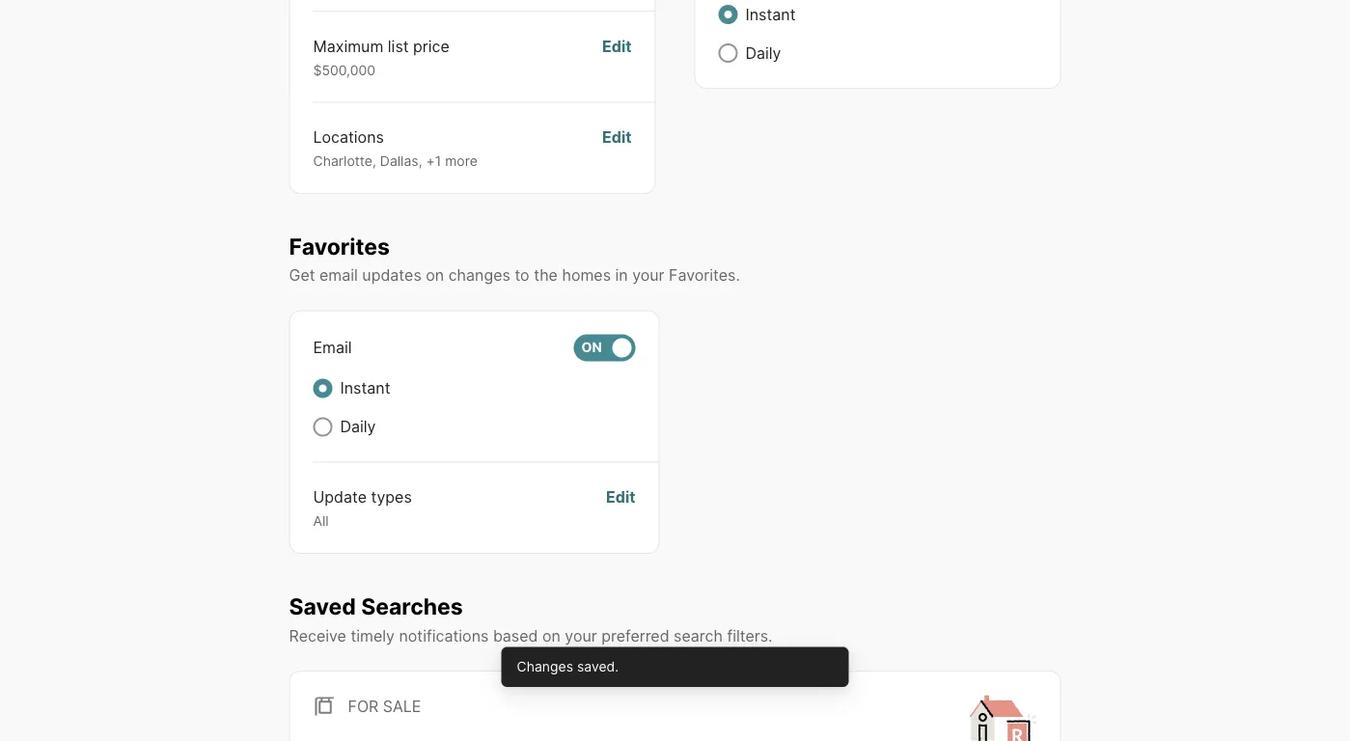 Task type: vqa. For each thing, say whether or not it's contained in the screenshot.
The Maximum at top
yes



Task type: describe. For each thing, give the bounding box(es) containing it.
edit for update types
[[606, 488, 636, 507]]

updates
[[362, 266, 422, 285]]

all
[[313, 513, 329, 529]]

notifications
[[399, 626, 489, 645]]

saved.
[[577, 659, 619, 675]]

maximum list price $500,000
[[313, 36, 450, 78]]

daily for daily radio
[[746, 43, 781, 62]]

favorites
[[289, 232, 390, 259]]

dallas,
[[380, 153, 422, 169]]

changes
[[448, 266, 510, 285]]

edit button for locations
[[602, 126, 632, 170]]

receive
[[289, 626, 346, 645]]

on inside "saved searches receive timely notifications based on your preferred search filters."
[[542, 626, 561, 645]]

get
[[289, 266, 315, 285]]

saved searches receive timely notifications based on your preferred search filters.
[[289, 593, 773, 645]]

filters.
[[727, 626, 773, 645]]

update
[[313, 488, 367, 507]]

Instant radio
[[313, 379, 332, 398]]

edit button for update types
[[606, 486, 636, 530]]

maximum
[[313, 36, 383, 55]]

to
[[515, 266, 530, 285]]

changes saved.
[[517, 659, 619, 675]]

instant for instant option
[[340, 379, 390, 398]]

types
[[371, 488, 412, 507]]

your inside favorites get email updates on changes to the homes in your favorites.
[[632, 266, 665, 285]]

favorites get email updates on changes to the homes in your favorites.
[[289, 232, 740, 285]]

price
[[413, 36, 450, 55]]

your inside "saved searches receive timely notifications based on your preferred search filters."
[[565, 626, 597, 645]]

charlotte,
[[313, 153, 376, 169]]

preferred
[[601, 626, 669, 645]]

update types all
[[313, 488, 412, 529]]

timely
[[351, 626, 395, 645]]

changes
[[517, 659, 573, 675]]



Task type: locate. For each thing, give the bounding box(es) containing it.
1 vertical spatial edit
[[602, 128, 632, 146]]

on
[[581, 339, 602, 356]]

list
[[388, 36, 409, 55]]

on
[[426, 266, 444, 285], [542, 626, 561, 645]]

daily
[[746, 43, 781, 62], [340, 417, 376, 436]]

0 vertical spatial daily
[[746, 43, 781, 62]]

Instant radio
[[719, 5, 738, 24]]

searches
[[361, 593, 463, 620]]

1 horizontal spatial daily
[[746, 43, 781, 62]]

email
[[313, 338, 352, 357]]

instant right instant radio
[[746, 5, 796, 23]]

your up changes saved.
[[565, 626, 597, 645]]

your right in
[[632, 266, 665, 285]]

0 horizontal spatial daily
[[340, 417, 376, 436]]

2 vertical spatial edit
[[606, 488, 636, 507]]

sale
[[383, 697, 421, 715]]

1 vertical spatial on
[[542, 626, 561, 645]]

locations
[[313, 128, 384, 146]]

instant
[[746, 5, 796, 23], [340, 379, 390, 398]]

1 horizontal spatial on
[[542, 626, 561, 645]]

0 horizontal spatial your
[[565, 626, 597, 645]]

search
[[674, 626, 723, 645]]

+1
[[426, 153, 441, 169]]

0 horizontal spatial on
[[426, 266, 444, 285]]

the
[[534, 266, 558, 285]]

edit for locations
[[602, 128, 632, 146]]

1 horizontal spatial your
[[632, 266, 665, 285]]

edit button
[[602, 35, 632, 78], [602, 126, 632, 170], [606, 486, 636, 530]]

1 vertical spatial edit button
[[602, 126, 632, 170]]

edit for maximum list price
[[602, 36, 632, 55]]

0 vertical spatial edit
[[602, 36, 632, 55]]

0 vertical spatial edit button
[[602, 35, 632, 78]]

your
[[632, 266, 665, 285], [565, 626, 597, 645]]

daily right daily option
[[340, 417, 376, 436]]

edit
[[602, 36, 632, 55], [602, 128, 632, 146], [606, 488, 636, 507]]

$500,000
[[313, 62, 375, 78]]

0 horizontal spatial instant
[[340, 379, 390, 398]]

instant for instant radio
[[746, 5, 796, 23]]

1 horizontal spatial instant
[[746, 5, 796, 23]]

Daily radio
[[313, 417, 332, 437]]

on right updates at the left of the page
[[426, 266, 444, 285]]

0 vertical spatial on
[[426, 266, 444, 285]]

on up changes
[[542, 626, 561, 645]]

0 vertical spatial your
[[632, 266, 665, 285]]

1 vertical spatial your
[[565, 626, 597, 645]]

instant right instant option
[[340, 379, 390, 398]]

more
[[445, 153, 478, 169]]

daily for daily option
[[340, 417, 376, 436]]

0 vertical spatial instant
[[746, 5, 796, 23]]

locations charlotte, dallas, +1 more
[[313, 128, 478, 169]]

for sale
[[348, 697, 421, 715]]

daily right daily radio
[[746, 43, 781, 62]]

in
[[615, 266, 628, 285]]

for
[[348, 697, 379, 715]]

edit button for maximum list price
[[602, 35, 632, 78]]

Daily radio
[[719, 43, 738, 62]]

1 vertical spatial daily
[[340, 417, 376, 436]]

homes
[[562, 266, 611, 285]]

based
[[493, 626, 538, 645]]

None checkbox
[[574, 334, 636, 361]]

1 vertical spatial instant
[[340, 379, 390, 398]]

on inside favorites get email updates on changes to the homes in your favorites.
[[426, 266, 444, 285]]

favorites.
[[669, 266, 740, 285]]

email
[[319, 266, 358, 285]]

saved
[[289, 593, 356, 620]]

2 vertical spatial edit button
[[606, 486, 636, 530]]



